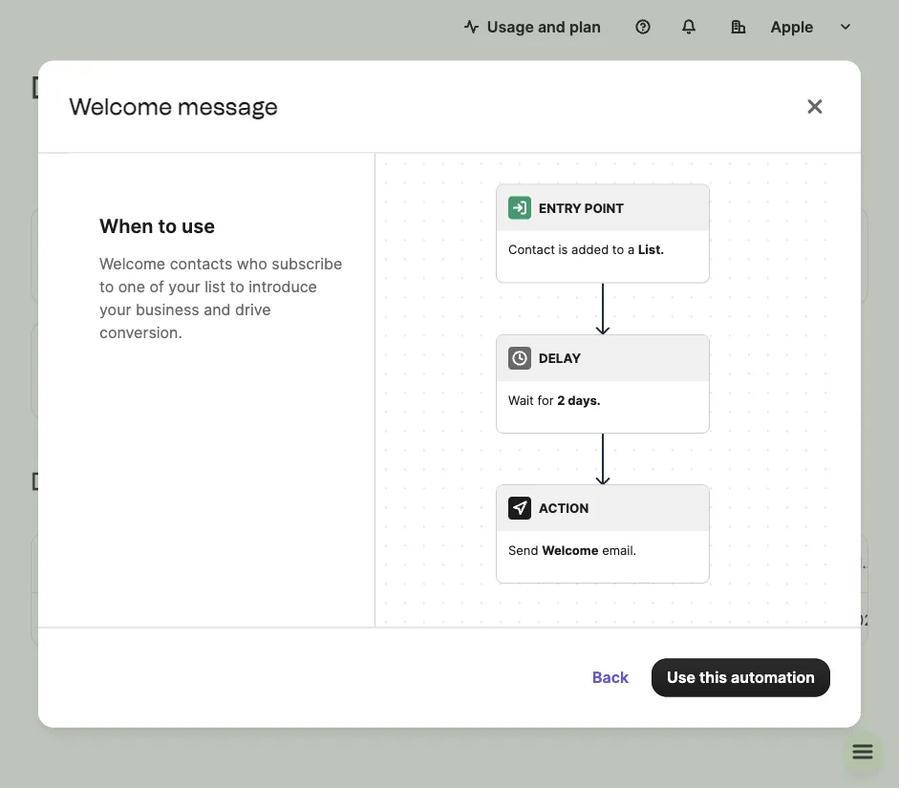 Task type: describe. For each thing, give the bounding box(es) containing it.
campaigns
[[94, 467, 216, 496]]

conversion.
[[99, 323, 182, 342]]

send
[[508, 543, 538, 558]]

when
[[99, 214, 153, 237]]

1 horizontal spatial 0
[[336, 262, 351, 290]]

17 nov 2023
[[792, 610, 883, 629]]

message
[[178, 93, 278, 120]]

creation date
[[785, 553, 886, 572]]

days.
[[568, 392, 601, 407]]

wait for 2 days.
[[508, 392, 601, 407]]

0 vertical spatial 2
[[47, 262, 61, 290]]

entry point
[[539, 200, 624, 215]]

entry
[[539, 200, 582, 215]]

creation
[[785, 553, 849, 572]]

business
[[136, 300, 199, 319]]

this
[[699, 668, 727, 687]]

usage and plan
[[487, 17, 601, 36]]

nov
[[812, 610, 841, 629]]

of
[[150, 278, 164, 296]]

1 vertical spatial 2
[[557, 392, 565, 407]]

welcome for welcome contacts who subscribe to one of your list to introduce your business and drive conversion.
[[99, 255, 165, 273]]

recalculate now button
[[38, 130, 175, 161]]

to left one
[[99, 278, 114, 296]]

back
[[592, 668, 629, 687]]

welcome message
[[69, 93, 278, 120]]

a
[[628, 242, 635, 257]]

to left a
[[612, 242, 624, 257]]

automation
[[731, 668, 815, 687]]

subscribe link
[[164, 608, 237, 631]]

use
[[667, 668, 696, 687]]

delay
[[539, 350, 581, 366]]

list
[[205, 278, 225, 296]]

is
[[558, 242, 568, 257]]

apple
[[770, 17, 814, 36]]

usage and plan button
[[449, 8, 616, 46]]

2 vertical spatial welcome
[[542, 543, 599, 558]]

to left use
[[158, 214, 177, 237]]

5
[[87, 610, 96, 629]]

introduce
[[249, 278, 317, 296]]

email.
[[602, 543, 636, 558]]

action
[[539, 501, 589, 516]]

list.
[[638, 242, 664, 257]]

wait
[[508, 392, 534, 407]]

draft
[[31, 467, 87, 496]]

welcome for welcome message
[[69, 93, 172, 120]]

0 vertical spatial your
[[168, 278, 200, 296]]

for
[[537, 392, 554, 407]]



Task type: vqa. For each thing, say whether or not it's contained in the screenshot.
purposes.
no



Task type: locate. For each thing, give the bounding box(es) containing it.
1 horizontal spatial 2
[[557, 392, 565, 407]]

who
[[237, 255, 267, 273]]

contacts up list
[[170, 255, 232, 273]]

your
[[168, 278, 200, 296], [99, 300, 131, 319]]

now
[[136, 136, 167, 154]]

total
[[47, 225, 82, 243]]

when to use
[[99, 214, 215, 237]]

0 horizontal spatial your
[[99, 300, 131, 319]]

0 horizontal spatial 0
[[47, 376, 61, 405]]

contacts inside welcome contacts who subscribe to one of your list to introduce your business and drive conversion.
[[170, 255, 232, 273]]

to right list
[[230, 278, 244, 296]]

0
[[336, 262, 351, 290], [626, 262, 640, 290], [47, 376, 61, 405]]

back button
[[577, 659, 644, 697]]

point
[[584, 200, 624, 215]]

dashboard
[[31, 69, 192, 106]]

blocklists
[[47, 339, 115, 358]]

clicks
[[626, 225, 669, 243]]

0 vertical spatial welcome
[[69, 93, 172, 120]]

usage
[[487, 17, 534, 36]]

contacts
[[87, 225, 149, 243], [170, 255, 232, 273]]

recalculate now
[[46, 136, 167, 154]]

#
[[77, 610, 87, 629]]

one
[[118, 278, 145, 296]]

welcome down action
[[542, 543, 599, 558]]

welcome up one
[[99, 255, 165, 273]]

subscribe
[[164, 610, 237, 629]]

0 horizontal spatial 2
[[47, 262, 61, 290]]

0 horizontal spatial contacts
[[87, 225, 149, 243]]

contacts right total on the left top of page
[[87, 225, 149, 243]]

welcome contacts who subscribe to one of your list to introduce your business and drive conversion.
[[99, 255, 342, 342]]

0% down list.
[[663, 268, 682, 284]]

recalculate
[[46, 136, 132, 154]]

contact
[[508, 242, 555, 257]]

1 horizontal spatial 0%
[[663, 268, 682, 284]]

apple button
[[716, 8, 868, 46]]

and inside "button"
[[538, 17, 566, 36]]

welcome inside welcome contacts who subscribe to one of your list to introduce your business and drive conversion.
[[99, 255, 165, 273]]

0 down opens
[[336, 262, 351, 290]]

1 horizontal spatial and
[[538, 17, 566, 36]]

total contacts
[[47, 225, 149, 243]]

subscribe
[[272, 255, 342, 273]]

0 vertical spatial contacts
[[87, 225, 149, 243]]

welcome
[[69, 93, 172, 120], [99, 255, 165, 273], [542, 543, 599, 558]]

send welcome email.
[[508, 543, 636, 558]]

your right of
[[168, 278, 200, 296]]

1 horizontal spatial your
[[168, 278, 200, 296]]

2 horizontal spatial 0
[[626, 262, 640, 290]]

0 horizontal spatial 0%
[[374, 268, 393, 284]]

1 0% from the left
[[374, 268, 393, 284]]

date
[[852, 553, 886, 572]]

opens
[[336, 225, 383, 243]]

and left plan
[[538, 17, 566, 36]]

and inside welcome contacts who subscribe to one of your list to introduce your business and drive conversion.
[[204, 300, 231, 319]]

and down list
[[204, 300, 231, 319]]

2 0% from the left
[[663, 268, 682, 284]]

0 horizontal spatial and
[[204, 300, 231, 319]]

0 down blocklists
[[47, 376, 61, 405]]

contacts for total
[[87, 225, 149, 243]]

plan
[[569, 17, 601, 36]]

and
[[538, 17, 566, 36], [204, 300, 231, 319]]

1 vertical spatial and
[[204, 300, 231, 319]]

drive
[[235, 300, 271, 319]]

to
[[158, 214, 177, 237], [612, 242, 624, 257], [99, 278, 114, 296], [230, 278, 244, 296]]

welcome up recalculate now
[[69, 93, 172, 120]]

added
[[571, 242, 609, 257]]

0 down a
[[626, 262, 640, 290]]

2023
[[845, 610, 883, 629]]

0 for clicks
[[626, 262, 640, 290]]

contact is added to a list.
[[508, 242, 664, 257]]

# 5
[[77, 610, 96, 629]]

use
[[182, 214, 215, 237]]

17
[[792, 610, 808, 629]]

1 horizontal spatial contacts
[[170, 255, 232, 273]]

your down one
[[99, 300, 131, 319]]

1 vertical spatial your
[[99, 300, 131, 319]]

0%
[[374, 268, 393, 284], [663, 268, 682, 284]]

2 right the for
[[557, 392, 565, 407]]

0% down opens
[[374, 268, 393, 284]]

use this automation button
[[652, 659, 830, 697]]

1 vertical spatial welcome
[[99, 255, 165, 273]]

use this automation
[[667, 668, 815, 687]]

2
[[47, 262, 61, 290], [557, 392, 565, 407]]

2 down total on the left top of page
[[47, 262, 61, 290]]

draft campaigns
[[31, 467, 216, 496]]

1 vertical spatial contacts
[[170, 255, 232, 273]]

0 for blocklists
[[47, 376, 61, 405]]

contacts for welcome
[[170, 255, 232, 273]]

0 vertical spatial and
[[538, 17, 566, 36]]



